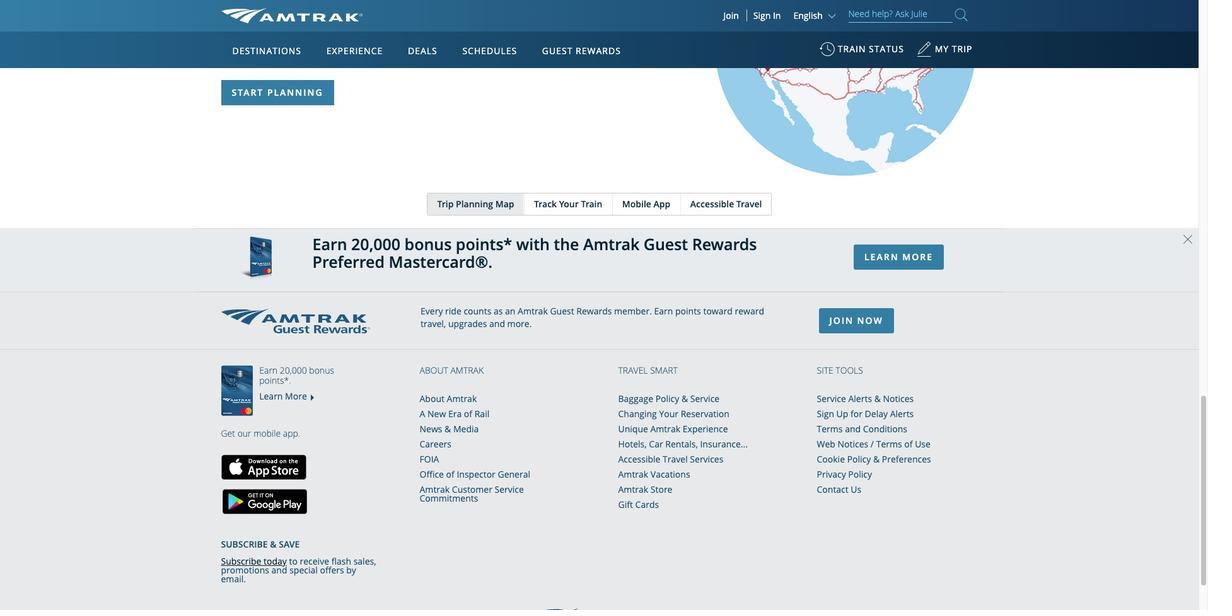 Task type: vqa. For each thing, say whether or not it's contained in the screenshot.
use at bottom right
yes



Task type: describe. For each thing, give the bounding box(es) containing it.
about for about amtrak a new era of rail news & media careers foia office of inspector general amtrak customer service commitments
[[420, 393, 445, 405]]

points*.
[[259, 375, 291, 387]]

bonus for points*.
[[309, 365, 334, 377]]

and inside service alerts & notices sign up for delay alerts terms and conditions web notices / terms of use cookie policy & preferences privacy policy contact us
[[845, 423, 861, 435]]

policy inside baggage policy & service changing your reservation unique amtrak experience hotels, car rentals, insurance... accessible travel services amtrak vacations amtrak store gift cards
[[656, 393, 680, 405]]

trip
[[952, 43, 973, 55]]

app
[[654, 198, 671, 210]]

smart
[[651, 365, 678, 377]]

learn inside earn 20,000 bonus points*. learn more
[[259, 391, 283, 403]]

travel inside button
[[737, 198, 762, 210]]

your inside button
[[559, 198, 579, 210]]

my
[[935, 43, 950, 55]]

media
[[454, 423, 479, 435]]

cookie
[[817, 454, 845, 466]]

of right office
[[446, 469, 455, 481]]

counts
[[464, 305, 492, 317]]

cards
[[636, 499, 659, 511]]

for
[[851, 408, 863, 420]]

1 vertical spatial policy
[[848, 454, 871, 466]]

toward
[[704, 305, 733, 317]]

1 horizontal spatial more
[[903, 251, 934, 263]]

changing your reservation link
[[619, 408, 730, 420]]

destinations button
[[227, 33, 307, 69]]

trip.
[[608, 42, 625, 54]]

site tools
[[817, 365, 864, 377]]

earn 20,000 bonus points* with the amtrak guest rewards preferred mastercard®.
[[313, 233, 757, 273]]

mobile app button
[[613, 193, 680, 215]]

track your train button
[[524, 193, 612, 215]]

guest rewards button
[[537, 33, 626, 69]]

now
[[858, 315, 884, 327]]

sign inside service alerts & notices sign up for delay alerts terms and conditions web notices / terms of use cookie policy & preferences privacy policy contact us
[[817, 408, 835, 420]]

join now link
[[819, 309, 894, 334]]

to receive flash sales, promotions and special offers by email.
[[221, 556, 376, 586]]

my trip
[[935, 43, 973, 55]]

service alerts & notices sign up for delay alerts terms and conditions web notices / terms of use cookie policy & preferences privacy policy contact us
[[817, 393, 932, 496]]

accessible inside button
[[691, 198, 734, 210]]

as
[[494, 305, 503, 317]]

a
[[350, 42, 355, 54]]

gift
[[619, 499, 633, 511]]

office of inspector general link
[[420, 469, 531, 481]]

and left book
[[525, 42, 541, 54]]

start planning
[[232, 86, 323, 98]]

map,
[[357, 42, 378, 54]]

service inside service alerts & notices sign up for delay alerts terms and conditions web notices / terms of use cookie policy & preferences privacy policy contact us
[[817, 393, 847, 405]]

sign up for delay alerts link
[[817, 408, 914, 420]]

promotions
[[221, 565, 269, 577]]

amtrak customer service commitments link
[[420, 484, 524, 505]]

changing
[[619, 408, 657, 420]]

english button
[[794, 9, 839, 21]]

amtrak up era
[[447, 393, 477, 405]]

subscribe
[[221, 556, 261, 568]]

privacy policy link
[[817, 469, 873, 481]]

& left save
[[270, 539, 277, 551]]

of inside service alerts & notices sign up for delay alerts terms and conditions web notices / terms of use cookie policy & preferences privacy policy contact us
[[905, 439, 913, 451]]

subscribe
[[221, 539, 268, 551]]

of inside discover more of america with our trip planning map. see our routes and stations on a map, find trips options between stations and book your next trip.
[[296, 22, 307, 36]]

unique amtrak experience link
[[619, 423, 728, 435]]

an
[[505, 305, 516, 317]]

rewards inside every ride counts as an amtrak guest rewards member. earn points toward reward travel, upgrades and more.
[[577, 305, 612, 317]]

delay
[[865, 408, 888, 420]]

/
[[871, 439, 874, 451]]

1 vertical spatial terms
[[877, 439, 903, 451]]

1 vertical spatial learn more link
[[259, 391, 307, 403]]

the
[[554, 233, 579, 255]]

& inside baggage policy & service changing your reservation unique amtrak experience hotels, car rentals, insurance... accessible travel services amtrak vacations amtrak store gift cards
[[682, 393, 688, 405]]

with for the
[[517, 233, 550, 255]]

baggage policy & service changing your reservation unique amtrak experience hotels, car rentals, insurance... accessible travel services amtrak vacations amtrak store gift cards
[[619, 393, 748, 511]]

experience button
[[322, 33, 388, 69]]

get
[[221, 428, 235, 440]]

get our mobile app.
[[221, 428, 300, 440]]

mobile
[[623, 198, 652, 210]]

1 horizontal spatial notices
[[884, 393, 914, 405]]

amtrak image
[[221, 8, 363, 23]]

english
[[794, 9, 823, 21]]

join now
[[830, 315, 884, 327]]

amtrak vacations link
[[619, 469, 691, 481]]

earn 20,000 bonus points*. learn more
[[259, 365, 334, 403]]

gift cards link
[[619, 499, 659, 511]]

guest inside earn 20,000 bonus points* with the amtrak guest rewards preferred mastercard®.
[[644, 233, 688, 255]]

earn for earn 20,000 bonus points* with the amtrak guest rewards preferred mastercard®.
[[313, 233, 347, 255]]

car
[[649, 439, 664, 451]]

train status
[[838, 43, 905, 55]]

news
[[420, 423, 443, 435]]

map.
[[467, 22, 492, 36]]

flash
[[332, 556, 351, 568]]

footer containing subscribe & save
[[221, 515, 382, 586]]

today
[[264, 556, 287, 568]]

reward
[[735, 305, 765, 317]]

0 horizontal spatial terms
[[817, 423, 843, 435]]

train
[[581, 198, 603, 210]]

next
[[588, 42, 606, 54]]

points
[[676, 305, 701, 317]]

discover
[[221, 22, 264, 36]]

& up delay
[[875, 393, 881, 405]]

about amtrak
[[420, 365, 484, 377]]

& down web notices / terms of use 'link'
[[874, 454, 880, 466]]

start
[[232, 86, 264, 98]]

sign in
[[754, 9, 781, 21]]

Please enter your search item search field
[[849, 6, 953, 23]]

regions map image
[[268, 105, 571, 282]]

0 vertical spatial amtrak guest rewards preferred mastercard image
[[240, 237, 272, 284]]

amtrak guest rewards image
[[221, 309, 370, 334]]

1 vertical spatial amtrak guest rewards preferred mastercard image
[[221, 366, 259, 416]]

deals button
[[403, 33, 443, 69]]

site
[[817, 365, 834, 377]]

between
[[453, 42, 488, 54]]

2 vertical spatial policy
[[849, 469, 873, 481]]

deals
[[408, 45, 438, 57]]

experience inside baggage policy & service changing your reservation unique amtrak experience hotels, car rentals, insurance... accessible travel services amtrak vacations amtrak store gift cards
[[683, 423, 728, 435]]

terms and conditions link
[[817, 423, 908, 435]]

privacy
[[817, 469, 846, 481]]

with for our
[[354, 22, 376, 36]]

20,000 for earn 20,000 bonus points*. learn more
[[280, 365, 307, 377]]

to
[[289, 556, 298, 568]]

book
[[543, 42, 564, 54]]

and inside to receive flash sales, promotions and special offers by email.
[[272, 565, 287, 577]]

planning
[[456, 198, 493, 210]]

accessible inside baggage policy & service changing your reservation unique amtrak experience hotels, car rentals, insurance... accessible travel services amtrak vacations amtrak store gift cards
[[619, 454, 661, 466]]

2 stations from the left
[[491, 42, 523, 54]]

guest inside every ride counts as an amtrak guest rewards member. earn points toward reward travel, upgrades and more.
[[550, 305, 575, 317]]

sales,
[[354, 556, 376, 568]]

a new era of rail link
[[420, 408, 490, 420]]



Task type: locate. For each thing, give the bounding box(es) containing it.
earn inside every ride counts as an amtrak guest rewards member. earn points toward reward travel, upgrades and more.
[[655, 305, 673, 317]]

20,000 for earn 20,000 bonus points* with the amtrak guest rewards preferred mastercard®.
[[351, 233, 401, 255]]

train status link
[[820, 37, 905, 68]]

2 horizontal spatial service
[[817, 393, 847, 405]]

0 horizontal spatial notices
[[838, 439, 869, 451]]

member.
[[615, 305, 652, 317]]

conditions
[[864, 423, 908, 435]]

banner
[[0, 0, 1199, 291]]

0 horizontal spatial service
[[495, 484, 524, 496]]

0 vertical spatial more
[[903, 251, 934, 263]]

2 horizontal spatial earn
[[655, 305, 673, 317]]

footer
[[0, 292, 1199, 611], [221, 515, 382, 586]]

baggage policy & service link
[[619, 393, 720, 405]]

sign left up at the right
[[817, 408, 835, 420]]

service up reservation on the bottom right of page
[[691, 393, 720, 405]]

bonus down trip
[[405, 233, 452, 255]]

notices down terms and conditions link
[[838, 439, 869, 451]]

options
[[419, 42, 450, 54]]

save
[[279, 539, 300, 551]]

amtrak up more.
[[518, 305, 548, 317]]

find
[[380, 42, 396, 54]]

0 vertical spatial notices
[[884, 393, 914, 405]]

1 horizontal spatial bonus
[[405, 233, 452, 255]]

store
[[651, 484, 673, 496]]

our inside footer
[[238, 428, 251, 440]]

and down the more
[[284, 42, 300, 54]]

service
[[691, 393, 720, 405], [817, 393, 847, 405], [495, 484, 524, 496]]

& inside "about amtrak a new era of rail news & media careers foia office of inspector general amtrak customer service commitments"
[[445, 423, 451, 435]]

of right the more
[[296, 22, 307, 36]]

20,000
[[351, 233, 401, 255], [280, 365, 307, 377]]

0 vertical spatial learn more link
[[854, 245, 944, 270]]

about inside "about amtrak a new era of rail news & media careers foia office of inspector general amtrak customer service commitments"
[[420, 393, 445, 405]]

mobile app
[[623, 198, 671, 210]]

bonus right points*. at bottom
[[309, 365, 334, 377]]

1 horizontal spatial travel
[[663, 454, 688, 466]]

0 vertical spatial 20,000
[[351, 233, 401, 255]]

accessible
[[691, 198, 734, 210], [619, 454, 661, 466]]

0 horizontal spatial alerts
[[849, 393, 873, 405]]

track
[[534, 198, 557, 210]]

stations down map. on the top left of the page
[[491, 42, 523, 54]]

0 vertical spatial terms
[[817, 423, 843, 435]]

notices up delay
[[884, 393, 914, 405]]

travel smart
[[619, 365, 678, 377]]

amtrak down office
[[420, 484, 450, 496]]

1 vertical spatial sign
[[817, 408, 835, 420]]

policy
[[656, 393, 680, 405], [848, 454, 871, 466], [849, 469, 873, 481]]

join inside footer
[[830, 315, 854, 327]]

our up find
[[379, 22, 396, 36]]

travel inside baggage policy & service changing your reservation unique amtrak experience hotels, car rentals, insurance... accessible travel services amtrak vacations amtrak store gift cards
[[663, 454, 688, 466]]

earn inside earn 20,000 bonus points*. learn more
[[259, 365, 278, 377]]

1 horizontal spatial terms
[[877, 439, 903, 451]]

0 horizontal spatial accessible
[[619, 454, 661, 466]]

track your train
[[534, 198, 603, 210]]

and
[[284, 42, 300, 54], [525, 42, 541, 54], [490, 318, 505, 330], [845, 423, 861, 435], [272, 565, 287, 577]]

terms down conditions
[[877, 439, 903, 451]]

accessible right app
[[691, 198, 734, 210]]

join button
[[716, 9, 747, 21]]

amtrak up the amtrak store link
[[619, 469, 649, 481]]

1 horizontal spatial stations
[[491, 42, 523, 54]]

policy down / on the right of the page
[[848, 454, 871, 466]]

bonus inside earn 20,000 bonus points*. learn more
[[309, 365, 334, 377]]

amtrak inside earn 20,000 bonus points* with the amtrak guest rewards preferred mastercard®.
[[584, 233, 640, 255]]

your down baggage policy & service link
[[660, 408, 679, 420]]

planning
[[420, 22, 464, 36]]

reservation
[[681, 408, 730, 420]]

our right 'see'
[[238, 42, 253, 54]]

0 vertical spatial accessible
[[691, 198, 734, 210]]

guest left next
[[542, 45, 573, 57]]

america
[[309, 22, 351, 36]]

0 horizontal spatial join
[[724, 9, 739, 21]]

sign
[[754, 9, 771, 21], [817, 408, 835, 420]]

subscribe & save
[[221, 539, 300, 551]]

service inside baggage policy & service changing your reservation unique amtrak experience hotels, car rentals, insurance... accessible travel services amtrak vacations amtrak store gift cards
[[691, 393, 720, 405]]

of
[[296, 22, 307, 36], [464, 408, 473, 420], [905, 439, 913, 451], [446, 469, 455, 481]]

service alerts & notices link
[[817, 393, 914, 405]]

stations down america
[[302, 42, 334, 54]]

0 horizontal spatial experience
[[327, 45, 383, 57]]

new
[[428, 408, 446, 420]]

rentals,
[[666, 439, 698, 451]]

bonus for points*
[[405, 233, 452, 255]]

of left use at right
[[905, 439, 913, 451]]

our right get
[[238, 428, 251, 440]]

accessible down hotels,
[[619, 454, 661, 466]]

1 horizontal spatial experience
[[683, 423, 728, 435]]

our
[[379, 22, 396, 36], [238, 42, 253, 54], [238, 428, 251, 440]]

1 vertical spatial experience
[[683, 423, 728, 435]]

amtrak up gift cards link
[[619, 484, 649, 496]]

amtrak down changing your reservation link
[[651, 423, 681, 435]]

service inside "about amtrak a new era of rail news & media careers foia office of inspector general amtrak customer service commitments"
[[495, 484, 524, 496]]

1 vertical spatial more
[[285, 391, 307, 403]]

careers
[[420, 439, 452, 451]]

app.
[[283, 428, 300, 440]]

2 about from the top
[[420, 393, 445, 405]]

banner containing join
[[0, 0, 1199, 291]]

1 vertical spatial notices
[[838, 439, 869, 451]]

guest rewards
[[542, 45, 621, 57]]

amtrak down train
[[584, 233, 640, 255]]

0 horizontal spatial learn
[[259, 391, 283, 403]]

your inside baggage policy & service changing your reservation unique amtrak experience hotels, car rentals, insurance... accessible travel services amtrak vacations amtrak store gift cards
[[660, 408, 679, 420]]

about up the new
[[420, 393, 445, 405]]

rewards inside popup button
[[576, 45, 621, 57]]

0 vertical spatial guest
[[542, 45, 573, 57]]

0 vertical spatial about
[[420, 365, 448, 377]]

1 horizontal spatial accessible
[[691, 198, 734, 210]]

2 vertical spatial our
[[238, 428, 251, 440]]

1 vertical spatial with
[[517, 233, 550, 255]]

0 horizontal spatial learn more link
[[259, 391, 307, 403]]

0 vertical spatial join
[[724, 9, 739, 21]]

foia
[[420, 454, 439, 466]]

join left sign in button
[[724, 9, 739, 21]]

0 vertical spatial your
[[559, 198, 579, 210]]

1 horizontal spatial sign
[[817, 408, 835, 420]]

every ride counts as an amtrak guest rewards member. earn points toward reward travel, upgrades and more.
[[421, 305, 765, 330]]

1 horizontal spatial earn
[[313, 233, 347, 255]]

20,000 inside earn 20,000 bonus points*. learn more
[[280, 365, 307, 377]]

rewards inside earn 20,000 bonus points* with the amtrak guest rewards preferred mastercard®.
[[692, 233, 757, 255]]

with up map,
[[354, 22, 376, 36]]

0 vertical spatial alerts
[[849, 393, 873, 405]]

routes
[[255, 42, 281, 54]]

and down as at left bottom
[[490, 318, 505, 330]]

map
[[496, 198, 514, 210]]

0 vertical spatial experience
[[327, 45, 383, 57]]

on
[[337, 42, 347, 54]]

about for about amtrak
[[420, 365, 448, 377]]

1 horizontal spatial with
[[517, 233, 550, 255]]

& down a new era of rail link
[[445, 423, 451, 435]]

service up up at the right
[[817, 393, 847, 405]]

more
[[267, 22, 294, 36]]

2 vertical spatial travel
[[663, 454, 688, 466]]

join for join
[[724, 9, 739, 21]]

offers
[[320, 565, 344, 577]]

era
[[449, 408, 462, 420]]

foia link
[[420, 454, 439, 466]]

with inside discover more of america with our trip planning map. see our routes and stations on a map, find trips options between stations and book your next trip.
[[354, 22, 376, 36]]

guest right an
[[550, 305, 575, 317]]

policy up changing your reservation link
[[656, 393, 680, 405]]

join for join now
[[830, 315, 854, 327]]

more.
[[508, 318, 532, 330]]

mastercard®.
[[389, 251, 493, 273]]

and inside every ride counts as an amtrak guest rewards member. earn points toward reward travel, upgrades and more.
[[490, 318, 505, 330]]

trips
[[398, 42, 417, 54]]

0 horizontal spatial travel
[[619, 365, 648, 377]]

more inside earn 20,000 bonus points*. learn more
[[285, 391, 307, 403]]

0 horizontal spatial stations
[[302, 42, 334, 54]]

baggage
[[619, 393, 654, 405]]

2 vertical spatial rewards
[[577, 305, 612, 317]]

1 vertical spatial about
[[420, 393, 445, 405]]

trip planning map
[[438, 198, 514, 210]]

upgrades
[[449, 318, 487, 330]]

0 vertical spatial policy
[[656, 393, 680, 405]]

amtrak inside every ride counts as an amtrak guest rewards member. earn points toward reward travel, upgrades and more.
[[518, 305, 548, 317]]

amtrak guest rewards preferred mastercard image
[[240, 237, 272, 284], [221, 366, 259, 416]]

inspector
[[457, 469, 496, 481]]

1 about from the top
[[420, 365, 448, 377]]

accessible travel
[[691, 198, 762, 210]]

1 vertical spatial bonus
[[309, 365, 334, 377]]

experience down reservation on the bottom right of page
[[683, 423, 728, 435]]

trip planning map button
[[427, 193, 524, 215]]

notices
[[884, 393, 914, 405], [838, 439, 869, 451]]

&
[[682, 393, 688, 405], [875, 393, 881, 405], [445, 423, 451, 435], [874, 454, 880, 466], [270, 539, 277, 551]]

terms
[[817, 423, 843, 435], [877, 439, 903, 451]]

bonus
[[405, 233, 452, 255], [309, 365, 334, 377]]

with inside earn 20,000 bonus points* with the amtrak guest rewards preferred mastercard®.
[[517, 233, 550, 255]]

experience inside popup button
[[327, 45, 383, 57]]

your
[[566, 42, 585, 54]]

1 horizontal spatial learn more link
[[854, 245, 944, 270]]

search icon image
[[955, 6, 968, 23]]

earn inside earn 20,000 bonus points* with the amtrak guest rewards preferred mastercard®.
[[313, 233, 347, 255]]

amtrak store link
[[619, 484, 673, 496]]

guest inside popup button
[[542, 45, 573, 57]]

every
[[421, 305, 443, 317]]

about
[[420, 365, 448, 377], [420, 393, 445, 405]]

and left to
[[272, 565, 287, 577]]

start planning link
[[221, 80, 334, 105]]

application inside banner
[[268, 105, 571, 282]]

1 vertical spatial earn
[[655, 305, 673, 317]]

hotels, car rentals, insurance... link
[[619, 439, 748, 451]]

1 horizontal spatial your
[[660, 408, 679, 420]]

1 vertical spatial our
[[238, 42, 253, 54]]

0 horizontal spatial bonus
[[309, 365, 334, 377]]

2 vertical spatial guest
[[550, 305, 575, 317]]

about amtrak a new era of rail news & media careers foia office of inspector general amtrak customer service commitments
[[420, 393, 531, 505]]

1 vertical spatial accessible
[[619, 454, 661, 466]]

1 vertical spatial 20,000
[[280, 365, 307, 377]]

1 horizontal spatial 20,000
[[351, 233, 401, 255]]

ride
[[445, 305, 462, 317]]

& up changing your reservation link
[[682, 393, 688, 405]]

1 vertical spatial learn
[[259, 391, 283, 403]]

sign inside banner
[[754, 9, 771, 21]]

1 vertical spatial alerts
[[891, 408, 914, 420]]

2 horizontal spatial travel
[[737, 198, 762, 210]]

0 vertical spatial with
[[354, 22, 376, 36]]

1 vertical spatial join
[[830, 315, 854, 327]]

2 vertical spatial earn
[[259, 365, 278, 377]]

0 vertical spatial bonus
[[405, 233, 452, 255]]

0 vertical spatial travel
[[737, 198, 762, 210]]

footer containing every ride counts as an amtrak guest rewards member. earn points toward reward travel, upgrades and more.
[[0, 292, 1199, 611]]

1 vertical spatial guest
[[644, 233, 688, 255]]

1 horizontal spatial service
[[691, 393, 720, 405]]

insurance...
[[701, 439, 748, 451]]

your left train
[[559, 198, 579, 210]]

earn for earn 20,000 bonus points*. learn more
[[259, 365, 278, 377]]

join inside banner
[[724, 9, 739, 21]]

about up about amtrak link
[[420, 365, 448, 377]]

0 horizontal spatial sign
[[754, 9, 771, 21]]

service down general
[[495, 484, 524, 496]]

0 vertical spatial our
[[379, 22, 396, 36]]

learn
[[865, 251, 899, 263], [259, 391, 283, 403]]

application
[[268, 105, 571, 282]]

0 vertical spatial rewards
[[576, 45, 621, 57]]

points*
[[456, 233, 512, 255]]

with left the at the left top of the page
[[517, 233, 550, 255]]

alerts up conditions
[[891, 408, 914, 420]]

1 vertical spatial rewards
[[692, 233, 757, 255]]

0 horizontal spatial your
[[559, 198, 579, 210]]

0 horizontal spatial with
[[354, 22, 376, 36]]

schedules
[[463, 45, 517, 57]]

guest down app
[[644, 233, 688, 255]]

amtrak up about amtrak link
[[451, 365, 484, 377]]

join left now
[[830, 315, 854, 327]]

20,000 inside earn 20,000 bonus points* with the amtrak guest rewards preferred mastercard®.
[[351, 233, 401, 255]]

policy up us
[[849, 469, 873, 481]]

and down for
[[845, 423, 861, 435]]

of right era
[[464, 408, 473, 420]]

0 vertical spatial sign
[[754, 9, 771, 21]]

1 horizontal spatial learn
[[865, 251, 899, 263]]

accessible travel button
[[681, 193, 772, 215]]

0 vertical spatial learn
[[865, 251, 899, 263]]

customer
[[452, 484, 493, 496]]

accessible travel services link
[[619, 454, 724, 466]]

sign left in
[[754, 9, 771, 21]]

1 stations from the left
[[302, 42, 334, 54]]

1 horizontal spatial join
[[830, 315, 854, 327]]

1 horizontal spatial alerts
[[891, 408, 914, 420]]

1 vertical spatial your
[[660, 408, 679, 420]]

learn more link
[[854, 245, 944, 270], [259, 391, 307, 403]]

about amtrak link
[[420, 393, 477, 405]]

0 horizontal spatial more
[[285, 391, 307, 403]]

tools
[[836, 365, 864, 377]]

terms up web
[[817, 423, 843, 435]]

0 horizontal spatial earn
[[259, 365, 278, 377]]

unique
[[619, 423, 648, 435]]

experience down america
[[327, 45, 383, 57]]

0 vertical spatial earn
[[313, 233, 347, 255]]

1 vertical spatial travel
[[619, 365, 648, 377]]

0 horizontal spatial 20,000
[[280, 365, 307, 377]]

bonus inside earn 20,000 bonus points* with the amtrak guest rewards preferred mastercard®.
[[405, 233, 452, 255]]

alerts up for
[[849, 393, 873, 405]]

vacations
[[651, 469, 691, 481]]



